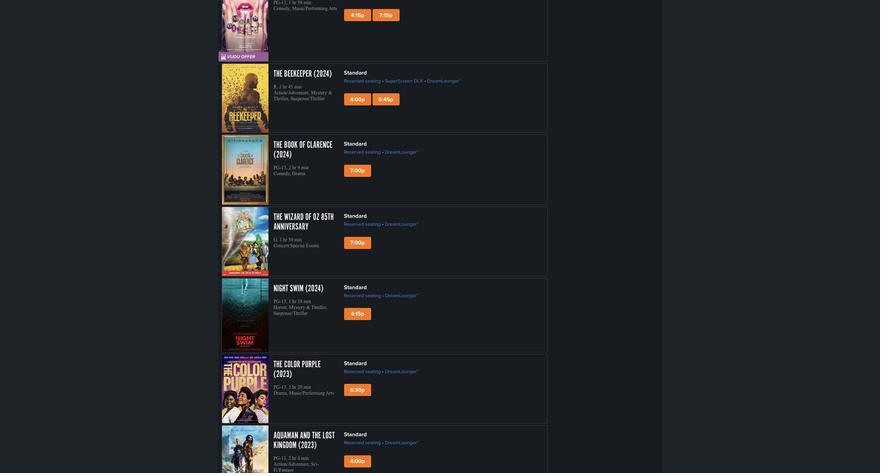 Task type: describe. For each thing, give the bounding box(es) containing it.
standard for the wizard of oz 85th anniversary
[[344, 212, 367, 220]]

20
[[298, 385, 303, 390]]

(2024) for the beekeeper (2024)
[[314, 68, 332, 80]]

seating for aquaman and the lost kingdom (2023)
[[366, 440, 381, 447]]

& inside r, 1 hr 45 min action/adventure, mystery & thriller, suspense/thriller
[[329, 90, 332, 96]]

hr for 2 hr 4 min
[[292, 456, 297, 462]]

6:45p link
[[373, 93, 400, 106]]

vudu
[[227, 54, 240, 60]]

drama,
[[274, 391, 288, 396]]

2 4:00p link from the top
[[344, 456, 371, 468]]

superscreen
[[385, 77, 413, 84]]

g, 1 hr 50 min concert/special events
[[274, 238, 319, 249]]

min inside g, 1 hr 50 min concert/special events
[[295, 238, 302, 243]]

select a movie time to buy standard showtimes element for aquaman and the lost kingdom (2023)
[[344, 431, 448, 439]]

reserved seating for the wizard of oz 85th anniversary
[[344, 221, 381, 228]]

min for 20
[[304, 385, 311, 390]]

pg- for the book of clarence (2024)
[[274, 165, 282, 171]]

hr for 2 hr 20 min
[[292, 385, 297, 390]]

(2023) inside aquaman and the lost kingdom (2023)
[[298, 440, 317, 451]]

7:00p link for the book of clarence (2024)
[[344, 165, 371, 177]]

vudu offer link
[[219, 52, 269, 61]]

color
[[284, 359, 300, 370]]

aquaman and the lost kingdom (2023)
[[274, 431, 335, 451]]

superscreen dlx
[[385, 77, 423, 84]]

4:00p for first 4:00p link
[[350, 95, 365, 103]]

reserved for night swim (2024)
[[344, 292, 364, 299]]

reserved seating for the book of clarence (2024)
[[344, 149, 381, 156]]

action/adventure, inside r, 1 hr 45 min action/adventure, mystery & thriller, suspense/thriller
[[274, 90, 310, 96]]

6:30p link
[[344, 384, 371, 397]]

hr for 2 hr 9 min
[[292, 165, 297, 171]]

13, for color
[[282, 385, 288, 390]]

6:45p
[[379, 95, 394, 103]]

standard for the beekeeper (2024)
[[344, 69, 367, 77]]

1 4:00p link from the top
[[344, 93, 371, 106]]

38
[[298, 299, 303, 304]]

7:00p for the wizard of oz 85th anniversary
[[350, 239, 365, 247]]

kingdom
[[274, 440, 297, 451]]

reserved for the wizard of oz 85th anniversary
[[344, 221, 364, 228]]

standard for night swim (2024)
[[344, 284, 367, 292]]

dreamlounger™ button for the color purple (2023)
[[385, 368, 419, 376]]

min for 9
[[301, 165, 309, 171]]

comedy, for 1
[[274, 6, 291, 11]]

the for the color purple (2023)
[[274, 359, 283, 370]]

dreamlounger™ for night swim (2024)
[[385, 292, 419, 299]]

comedy, for 2
[[274, 171, 291, 177]]

of for oz
[[306, 212, 312, 223]]

reserved seating for the beekeeper (2024)
[[344, 77, 381, 84]]

reserved seating for aquaman and the lost kingdom (2023)
[[344, 440, 381, 447]]

min for 4
[[301, 456, 309, 462]]

hr for 1 hr 58 min
[[292, 0, 297, 5]]

book
[[284, 140, 298, 151]]

1 4:15p link from the top
[[344, 9, 371, 21]]

of for clarence
[[300, 140, 306, 151]]

select a movie time to buy standard showtimes element for the book of clarence (2024)
[[344, 140, 448, 148]]

reserved seating button for the beekeeper (2024)
[[344, 77, 381, 85]]

min for 38
[[304, 299, 311, 304]]

anniversary
[[274, 222, 309, 233]]

4:00p for second 4:00p link from the top
[[350, 458, 365, 466]]

(2024) inside the book of clarence (2024)
[[274, 149, 292, 161]]

the
[[312, 431, 321, 442]]

9
[[298, 165, 300, 171]]

clarence
[[307, 140, 333, 151]]

min inside r, 1 hr 45 min action/adventure, mystery & thriller, suspense/thriller
[[294, 84, 302, 90]]

13, inside pg-13, 1 hr 58 min comedy, music/performing arts
[[282, 0, 288, 5]]

aquaman
[[274, 431, 298, 442]]

1 inside pg-13, 1 hr 38 min horror, mystery & thriller, suspense/thriller
[[289, 299, 291, 304]]

suspense/thriller inside pg-13, 1 hr 38 min horror, mystery & thriller, suspense/thriller
[[274, 311, 308, 316]]

sci-
[[311, 462, 319, 467]]

58
[[298, 0, 303, 5]]

seating for the book of clarence (2024)
[[366, 149, 381, 156]]

music/performing for 2 hr 20 min
[[289, 391, 325, 396]]

1 inside pg-13, 1 hr 58 min comedy, music/performing arts
[[289, 0, 291, 5]]

r,
[[274, 84, 278, 90]]

dlx
[[414, 77, 423, 84]]

7:15p
[[380, 11, 393, 19]]

suspense/thriller inside r, 1 hr 45 min action/adventure, mystery & thriller, suspense/thriller
[[291, 96, 325, 101]]



Task type: vqa. For each thing, say whether or not it's contained in the screenshot.
third The from the bottom of the page
yes



Task type: locate. For each thing, give the bounding box(es) containing it.
(2023) inside the color purple (2023)
[[274, 369, 292, 380]]

hr left 38
[[292, 299, 297, 304]]

1 13, from the top
[[282, 0, 288, 5]]

3 reserved seating button from the top
[[344, 221, 381, 228]]

2 4:15p link from the top
[[344, 308, 371, 320]]

superscreen dlx button
[[385, 77, 423, 85]]

2 vertical spatial (2024)
[[305, 283, 324, 294]]

offer
[[241, 54, 255, 60]]

music/performing inside pg-13, 2 hr 20 min drama, music/performing arts
[[289, 391, 325, 396]]

1 vertical spatial thriller,
[[312, 305, 327, 310]]

1 reserved seating from the top
[[344, 77, 381, 84]]

of right "book" at left top
[[300, 140, 306, 151]]

4 standard from the top
[[344, 284, 367, 292]]

1 7:00p from the top
[[350, 167, 365, 175]]

1 standard from the top
[[344, 69, 367, 77]]

4 the from the top
[[274, 359, 283, 370]]

0 horizontal spatial (2023)
[[274, 369, 292, 380]]

13, inside pg-13, 2 hr 4 min action/adventure, sci- fi/fantasy
[[282, 456, 288, 462]]

&
[[329, 90, 332, 96], [307, 305, 310, 310]]

suspense/thriller
[[291, 96, 325, 101], [274, 311, 308, 316]]

13, for book
[[282, 165, 288, 171]]

horror,
[[274, 305, 288, 310]]

0 vertical spatial of
[[300, 140, 306, 151]]

select a movie time to buy standard showtimes element for the color purple (2023)
[[344, 360, 448, 368]]

3 pg- from the top
[[274, 299, 282, 304]]

pg- for aquaman and the lost kingdom (2023)
[[274, 456, 282, 462]]

dreamlounger™ for the book of clarence (2024)
[[385, 149, 419, 156]]

thriller,
[[274, 96, 290, 101], [312, 305, 327, 310]]

1 vertical spatial music/performing
[[289, 391, 325, 396]]

the for the beekeeper (2024)
[[274, 68, 283, 80]]

3 13, from the top
[[282, 299, 288, 304]]

hr left 45
[[283, 84, 287, 90]]

arts inside pg-13, 1 hr 58 min comedy, music/performing arts
[[329, 6, 337, 11]]

the inside the wizard of oz 85th anniversary
[[274, 212, 283, 223]]

1 right the g,
[[280, 238, 282, 243]]

13, for and
[[282, 456, 288, 462]]

pg- for the color purple (2023)
[[274, 385, 282, 390]]

2
[[289, 165, 291, 171], [289, 385, 291, 390], [289, 456, 291, 462]]

3 the from the top
[[274, 212, 283, 223]]

vudu offer
[[227, 54, 255, 60]]

dreamlounger™ button for the book of clarence (2024)
[[385, 148, 419, 156]]

13, up horror,
[[282, 299, 288, 304]]

4 13, from the top
[[282, 385, 288, 390]]

13, for swim
[[282, 299, 288, 304]]

arts for pg-13, 1 hr 58 min comedy, music/performing arts
[[329, 6, 337, 11]]

4 seating from the top
[[366, 292, 381, 299]]

action/adventure, inside pg-13, 2 hr 4 min action/adventure, sci- fi/fantasy
[[274, 462, 310, 467]]

6 select a movie time to buy standard showtimes element from the top
[[344, 431, 448, 439]]

reserved seating button for the color purple (2023)
[[344, 368, 381, 376]]

arts inside pg-13, 2 hr 20 min drama, music/performing arts
[[326, 391, 334, 396]]

drama
[[292, 171, 306, 177]]

and
[[300, 431, 311, 442]]

2 for the color purple (2023)
[[289, 385, 291, 390]]

standard for the book of clarence (2024)
[[344, 140, 367, 148]]

pg- inside pg-13, 1 hr 38 min horror, mystery & thriller, suspense/thriller
[[274, 299, 282, 304]]

purple
[[302, 359, 321, 370]]

r, 1 hr 45 min action/adventure, mystery & thriller, suspense/thriller
[[274, 84, 332, 101]]

1 vertical spatial (2023)
[[298, 440, 317, 451]]

select a movie time to buy standard showtimes element for night swim (2024)
[[344, 284, 448, 292]]

hr inside pg-13, 1 hr 38 min horror, mystery & thriller, suspense/thriller
[[292, 299, 297, 304]]

& down night swim (2024)
[[307, 305, 310, 310]]

reserved seating button
[[344, 77, 381, 85], [344, 148, 381, 156], [344, 221, 381, 228], [344, 292, 381, 300], [344, 368, 381, 376], [344, 439, 381, 447]]

2 the from the top
[[274, 140, 283, 151]]

(2024) right swim
[[305, 283, 324, 294]]

1 4:00p from the top
[[350, 95, 365, 103]]

13, left 58
[[282, 0, 288, 5]]

pg-13, 2 hr 9 min comedy, drama
[[274, 165, 309, 177]]

0 vertical spatial thriller,
[[274, 96, 290, 101]]

0 vertical spatial 7:00p
[[350, 167, 365, 175]]

standard
[[344, 69, 367, 77], [344, 140, 367, 148], [344, 212, 367, 220], [344, 284, 367, 292], [344, 360, 367, 368], [344, 431, 367, 439]]

dreamlounger™ button for the wizard of oz 85th anniversary
[[385, 221, 419, 228]]

1 vertical spatial action/adventure,
[[274, 462, 310, 467]]

2 left 9
[[289, 165, 291, 171]]

2 7:00p from the top
[[350, 239, 365, 247]]

reserved seating button for the book of clarence (2024)
[[344, 148, 381, 156]]

2 reserved seating button from the top
[[344, 148, 381, 156]]

dreamlounger™ button for night swim (2024)
[[385, 292, 419, 300]]

0 horizontal spatial thriller,
[[274, 96, 290, 101]]

1 vertical spatial 4:00p
[[350, 458, 365, 466]]

pg-13, 1 hr 38 min horror, mystery & thriller, suspense/thriller
[[274, 299, 327, 316]]

min right 9
[[301, 165, 309, 171]]

0 vertical spatial music/performing
[[292, 6, 328, 11]]

0 vertical spatial 2
[[289, 165, 291, 171]]

pg-13, 1 hr 58 min comedy, music/performing arts
[[274, 0, 337, 11]]

4
[[298, 456, 300, 462]]

the for the wizard of oz 85th anniversary
[[274, 212, 283, 223]]

min right 4
[[301, 456, 309, 462]]

1 horizontal spatial &
[[329, 90, 332, 96]]

7:00p for the book of clarence (2024)
[[350, 167, 365, 175]]

0 horizontal spatial &
[[307, 305, 310, 310]]

mystery inside r, 1 hr 45 min action/adventure, mystery & thriller, suspense/thriller
[[311, 90, 327, 96]]

the up r,
[[274, 68, 283, 80]]

swim
[[290, 283, 304, 294]]

pg- up fi/fantasy
[[274, 456, 282, 462]]

0 vertical spatial 7:00p link
[[344, 165, 371, 177]]

13, inside pg-13, 2 hr 9 min comedy, drama
[[282, 165, 288, 171]]

min for 58
[[304, 0, 311, 5]]

the left "book" at left top
[[274, 140, 283, 151]]

the inside the color purple (2023)
[[274, 359, 283, 370]]

min
[[304, 0, 311, 5], [294, 84, 302, 90], [301, 165, 309, 171], [295, 238, 302, 243], [304, 299, 311, 304], [304, 385, 311, 390], [301, 456, 309, 462]]

dreamlounger™ button
[[428, 77, 462, 85], [385, 148, 419, 156], [385, 221, 419, 228], [385, 292, 419, 300], [385, 368, 419, 376], [385, 439, 419, 447]]

wizard
[[284, 212, 304, 223]]

hr left 58
[[292, 0, 297, 5]]

arts for pg-13, 2 hr 20 min drama, music/performing arts
[[326, 391, 334, 396]]

7:00p
[[350, 167, 365, 175], [350, 239, 365, 247]]

min inside pg-13, 1 hr 58 min comedy, music/performing arts
[[304, 0, 311, 5]]

the inside the book of clarence (2024)
[[274, 140, 283, 151]]

music/performing for 1 hr 58 min
[[292, 6, 328, 11]]

7:15p link
[[373, 9, 400, 21]]

lost
[[323, 431, 335, 442]]

pg-
[[274, 0, 282, 5], [274, 165, 282, 171], [274, 299, 282, 304], [274, 385, 282, 390], [274, 456, 282, 462]]

0 vertical spatial (2024)
[[314, 68, 332, 80]]

oz
[[313, 212, 320, 223]]

4:00p link
[[344, 93, 371, 106], [344, 456, 371, 468]]

(2024) for night swim (2024)
[[305, 283, 324, 294]]

2 reserved seating from the top
[[344, 149, 381, 156]]

thriller, inside r, 1 hr 45 min action/adventure, mystery & thriller, suspense/thriller
[[274, 96, 290, 101]]

0 vertical spatial suspense/thriller
[[291, 96, 325, 101]]

reserved seating button for aquaman and the lost kingdom (2023)
[[344, 439, 381, 447]]

hr inside pg-13, 1 hr 58 min comedy, music/performing arts
[[292, 0, 297, 5]]

1 inside g, 1 hr 50 min concert/special events
[[280, 238, 282, 243]]

1
[[289, 0, 291, 5], [279, 84, 282, 90], [280, 238, 282, 243], [289, 299, 291, 304]]

5 13, from the top
[[282, 456, 288, 462]]

action/adventure, down 45
[[274, 90, 310, 96]]

2 comedy, from the top
[[274, 171, 291, 177]]

beekeeper
[[284, 68, 312, 80]]

1 horizontal spatial (2023)
[[298, 440, 317, 451]]

4:15p
[[351, 11, 365, 19], [351, 310, 365, 318]]

2 2 from the top
[[289, 385, 291, 390]]

1 right r,
[[279, 84, 282, 90]]

4 reserved seating from the top
[[344, 292, 381, 299]]

dreamlounger™ button for aquaman and the lost kingdom (2023)
[[385, 439, 419, 447]]

(2023)
[[274, 369, 292, 380], [298, 440, 317, 451]]

0 vertical spatial 4:15p link
[[344, 9, 371, 21]]

reserved seating button for night swim (2024)
[[344, 292, 381, 300]]

6 reserved seating button from the top
[[344, 439, 381, 447]]

2 pg- from the top
[[274, 165, 282, 171]]

1 vertical spatial 7:00p
[[350, 239, 365, 247]]

2 reserved from the top
[[344, 149, 364, 156]]

reserved for the beekeeper (2024)
[[344, 77, 364, 84]]

thriller, down r,
[[274, 96, 290, 101]]

min right 50
[[295, 238, 302, 243]]

0 vertical spatial 4:00p link
[[344, 93, 371, 106]]

4 select a movie time to buy standard showtimes element from the top
[[344, 284, 448, 292]]

1 vertical spatial suspense/thriller
[[274, 311, 308, 316]]

thriller, down night swim (2024)
[[312, 305, 327, 310]]

mystery
[[311, 90, 327, 96], [289, 305, 305, 310]]

1 vertical spatial 4:00p link
[[344, 456, 371, 468]]

dreamlounger™ for aquaman and the lost kingdom (2023)
[[385, 440, 419, 447]]

5 standard from the top
[[344, 360, 367, 368]]

3 select a movie time to buy standard showtimes element from the top
[[344, 212, 448, 221]]

suspense/thriller down horror,
[[274, 311, 308, 316]]

2 7:00p link from the top
[[344, 237, 371, 249]]

4 reserved seating button from the top
[[344, 292, 381, 300]]

2 action/adventure, from the top
[[274, 462, 310, 467]]

1 vertical spatial 7:00p link
[[344, 237, 371, 249]]

1 horizontal spatial thriller,
[[312, 305, 327, 310]]

5 reserved from the top
[[344, 368, 364, 375]]

dreamlounger™
[[428, 77, 462, 84], [385, 149, 419, 156], [385, 221, 419, 228], [385, 292, 419, 299], [385, 368, 419, 375], [385, 440, 419, 447]]

0 vertical spatial mystery
[[311, 90, 327, 96]]

of left "oz"
[[306, 212, 312, 223]]

0 vertical spatial 4:15p
[[351, 11, 365, 19]]

2 for the book of clarence (2024)
[[289, 165, 291, 171]]

reserved seating for night swim (2024)
[[344, 292, 381, 299]]

3 standard from the top
[[344, 212, 367, 220]]

5 pg- from the top
[[274, 456, 282, 462]]

5 select a movie time to buy standard showtimes element from the top
[[344, 360, 448, 368]]

1 vertical spatial of
[[306, 212, 312, 223]]

13, up drama,
[[282, 385, 288, 390]]

1 pg- from the top
[[274, 0, 282, 5]]

6:30p
[[350, 386, 365, 394]]

concert/special
[[274, 244, 305, 249]]

dreamlounger™ for the wizard of oz 85th anniversary
[[385, 221, 419, 228]]

1 inside r, 1 hr 45 min action/adventure, mystery & thriller, suspense/thriller
[[279, 84, 282, 90]]

7:00p link for the wizard of oz 85th anniversary
[[344, 237, 371, 249]]

comedy,
[[274, 6, 291, 11], [274, 171, 291, 177]]

45
[[288, 84, 293, 90]]

pg- inside pg-13, 2 hr 20 min drama, music/performing arts
[[274, 385, 282, 390]]

13, inside pg-13, 1 hr 38 min horror, mystery & thriller, suspense/thriller
[[282, 299, 288, 304]]

6 reserved from the top
[[344, 440, 364, 447]]

suspense/thriller down 45
[[291, 96, 325, 101]]

2 4:00p from the top
[[350, 458, 365, 466]]

3 2 from the top
[[289, 456, 291, 462]]

1 the from the top
[[274, 68, 283, 80]]

pg- left 58
[[274, 0, 282, 5]]

1 vertical spatial &
[[307, 305, 310, 310]]

action/adventure,
[[274, 90, 310, 96], [274, 462, 310, 467]]

action/adventure, down 4
[[274, 462, 310, 467]]

5 reserved seating button from the top
[[344, 368, 381, 376]]

13,
[[282, 0, 288, 5], [282, 165, 288, 171], [282, 299, 288, 304], [282, 385, 288, 390], [282, 456, 288, 462]]

4 reserved from the top
[[344, 292, 364, 299]]

the left wizard
[[274, 212, 283, 223]]

hr left 4
[[292, 456, 297, 462]]

13, inside pg-13, 2 hr 20 min drama, music/performing arts
[[282, 385, 288, 390]]

reserved seating for the color purple (2023)
[[344, 368, 381, 375]]

6 reserved seating from the top
[[344, 440, 381, 447]]

7:00p link
[[344, 165, 371, 177], [344, 237, 371, 249]]

1 action/adventure, from the top
[[274, 90, 310, 96]]

& down the beekeeper (2024)
[[329, 90, 332, 96]]

min inside pg-13, 1 hr 38 min horror, mystery & thriller, suspense/thriller
[[304, 299, 311, 304]]

0 vertical spatial (2023)
[[274, 369, 292, 380]]

the beekeeper (2024)
[[274, 68, 332, 80]]

reserved for the book of clarence (2024)
[[344, 149, 364, 156]]

1 left 58
[[289, 0, 291, 5]]

music/performing down 20
[[289, 391, 325, 396]]

comedy, inside pg-13, 1 hr 58 min comedy, music/performing arts
[[274, 6, 291, 11]]

arts
[[329, 6, 337, 11], [326, 391, 334, 396]]

2 inside pg-13, 2 hr 4 min action/adventure, sci- fi/fantasy
[[289, 456, 291, 462]]

pg-13, 2 hr 4 min action/adventure, sci- fi/fantasy
[[274, 456, 319, 473]]

pg- left 9
[[274, 165, 282, 171]]

seating for night swim (2024)
[[366, 292, 381, 299]]

13, left 9
[[282, 165, 288, 171]]

1 7:00p link from the top
[[344, 165, 371, 177]]

(2023) up 4
[[298, 440, 317, 451]]

2 left 4
[[289, 456, 291, 462]]

seating for the color purple (2023)
[[366, 368, 381, 375]]

min right 45
[[294, 84, 302, 90]]

reserved for the color purple (2023)
[[344, 368, 364, 375]]

2 for aquaman and the lost kingdom (2023)
[[289, 456, 291, 462]]

2 vertical spatial 2
[[289, 456, 291, 462]]

select a movie time to buy standard showtimes element for the beekeeper (2024)
[[344, 69, 463, 77]]

3 reserved seating from the top
[[344, 221, 381, 228]]

1 vertical spatial arts
[[326, 391, 334, 396]]

4:00p
[[350, 95, 365, 103], [350, 458, 365, 466]]

pg- up drama,
[[274, 385, 282, 390]]

1 seating from the top
[[366, 77, 381, 84]]

pg- inside pg-13, 1 hr 58 min comedy, music/performing arts
[[274, 0, 282, 5]]

seating
[[366, 77, 381, 84], [366, 149, 381, 156], [366, 221, 381, 228], [366, 292, 381, 299], [366, 368, 381, 375], [366, 440, 381, 447]]

13, up fi/fantasy
[[282, 456, 288, 462]]

select a movie time to buy standard showtimes element
[[344, 69, 463, 77], [344, 140, 448, 148], [344, 212, 448, 221], [344, 284, 448, 292], [344, 360, 448, 368], [344, 431, 448, 439]]

min inside pg-13, 2 hr 9 min comedy, drama
[[301, 165, 309, 171]]

hr inside r, 1 hr 45 min action/adventure, mystery & thriller, suspense/thriller
[[283, 84, 287, 90]]

min right 20
[[304, 385, 311, 390]]

hr inside pg-13, 2 hr 4 min action/adventure, sci- fi/fantasy
[[292, 456, 297, 462]]

seating for the beekeeper (2024)
[[366, 77, 381, 84]]

6 seating from the top
[[366, 440, 381, 447]]

the wizard of oz 85th anniversary
[[274, 212, 334, 233]]

fi/fantasy
[[274, 468, 294, 473]]

of inside the book of clarence (2024)
[[300, 140, 306, 151]]

3 reserved from the top
[[344, 221, 364, 228]]

0 vertical spatial comedy,
[[274, 6, 291, 11]]

the book of clarence (2024)
[[274, 140, 333, 161]]

1 comedy, from the top
[[274, 6, 291, 11]]

2 standard from the top
[[344, 140, 367, 148]]

standard for the color purple (2023)
[[344, 360, 367, 368]]

2 13, from the top
[[282, 165, 288, 171]]

hr inside g, 1 hr 50 min concert/special events
[[283, 238, 287, 243]]

0 horizontal spatial mystery
[[289, 305, 305, 310]]

5 reserved seating from the top
[[344, 368, 381, 375]]

2 select a movie time to buy standard showtimes element from the top
[[344, 140, 448, 148]]

(2024)
[[314, 68, 332, 80], [274, 149, 292, 161], [305, 283, 324, 294]]

pg- inside pg-13, 2 hr 9 min comedy, drama
[[274, 165, 282, 171]]

1 reserved from the top
[[344, 77, 364, 84]]

4 pg- from the top
[[274, 385, 282, 390]]

2 left 20
[[289, 385, 291, 390]]

hr for 1 hr 38 min
[[292, 299, 297, 304]]

seating for the wizard of oz 85th anniversary
[[366, 221, 381, 228]]

3 seating from the top
[[366, 221, 381, 228]]

hr left 20
[[292, 385, 297, 390]]

pg- for night swim (2024)
[[274, 299, 282, 304]]

0 vertical spatial action/adventure,
[[274, 90, 310, 96]]

1 vertical spatial 4:15p
[[351, 310, 365, 318]]

comedy, inside pg-13, 2 hr 9 min comedy, drama
[[274, 171, 291, 177]]

hr left 50
[[283, 238, 287, 243]]

reserved for aquaman and the lost kingdom (2023)
[[344, 440, 364, 447]]

1 vertical spatial 2
[[289, 385, 291, 390]]

pg-13, 2 hr 20 min drama, music/performing arts
[[274, 385, 334, 396]]

standard for aquaman and the lost kingdom (2023)
[[344, 431, 367, 439]]

1 vertical spatial (2024)
[[274, 149, 292, 161]]

the for the book of clarence (2024)
[[274, 140, 283, 151]]

mystery down the beekeeper (2024)
[[311, 90, 327, 96]]

hr inside pg-13, 2 hr 9 min comedy, drama
[[292, 165, 297, 171]]

2 inside pg-13, 2 hr 20 min drama, music/performing arts
[[289, 385, 291, 390]]

reserved seating
[[344, 77, 381, 84], [344, 149, 381, 156], [344, 221, 381, 228], [344, 292, 381, 299], [344, 368, 381, 375], [344, 440, 381, 447]]

events
[[306, 244, 319, 249]]

reserved
[[344, 77, 364, 84], [344, 149, 364, 156], [344, 221, 364, 228], [344, 292, 364, 299], [344, 368, 364, 375], [344, 440, 364, 447]]

pg- up horror,
[[274, 299, 282, 304]]

1 select a movie time to buy standard showtimes element from the top
[[344, 69, 463, 77]]

hr
[[292, 0, 297, 5], [283, 84, 287, 90], [292, 165, 297, 171], [283, 238, 287, 243], [292, 299, 297, 304], [292, 385, 297, 390], [292, 456, 297, 462]]

85th
[[321, 212, 334, 223]]

the
[[274, 68, 283, 80], [274, 140, 283, 151], [274, 212, 283, 223], [274, 359, 283, 370]]

night
[[274, 283, 288, 294]]

min right 58
[[304, 0, 311, 5]]

of
[[300, 140, 306, 151], [306, 212, 312, 223]]

1 vertical spatial comedy,
[[274, 171, 291, 177]]

2 4:15p from the top
[[351, 310, 365, 318]]

reserved seating button for the wizard of oz 85th anniversary
[[344, 221, 381, 228]]

& inside pg-13, 1 hr 38 min horror, mystery & thriller, suspense/thriller
[[307, 305, 310, 310]]

music/performing inside pg-13, 1 hr 58 min comedy, music/performing arts
[[292, 6, 328, 11]]

min right 38
[[304, 299, 311, 304]]

4:15p link
[[344, 9, 371, 21], [344, 308, 371, 320]]

6 standard from the top
[[344, 431, 367, 439]]

5 seating from the top
[[366, 368, 381, 375]]

music/performing
[[292, 6, 328, 11], [289, 391, 325, 396]]

0 vertical spatial 4:00p
[[350, 95, 365, 103]]

music/performing down 58
[[292, 6, 328, 11]]

thriller, inside pg-13, 1 hr 38 min horror, mystery & thriller, suspense/thriller
[[312, 305, 327, 310]]

1 reserved seating button from the top
[[344, 77, 381, 85]]

of inside the wizard of oz 85th anniversary
[[306, 212, 312, 223]]

the color purple (2023)
[[274, 359, 321, 380]]

the left color
[[274, 359, 283, 370]]

hr inside pg-13, 2 hr 20 min drama, music/performing arts
[[292, 385, 297, 390]]

1 horizontal spatial mystery
[[311, 90, 327, 96]]

1 vertical spatial mystery
[[289, 305, 305, 310]]

mystery inside pg-13, 1 hr 38 min horror, mystery & thriller, suspense/thriller
[[289, 305, 305, 310]]

0 vertical spatial &
[[329, 90, 332, 96]]

1 vertical spatial 4:15p link
[[344, 308, 371, 320]]

1 4:15p from the top
[[351, 11, 365, 19]]

(2024) up pg-13, 2 hr 9 min comedy, drama
[[274, 149, 292, 161]]

dreamlounger™ for the color purple (2023)
[[385, 368, 419, 375]]

1 left 38
[[289, 299, 291, 304]]

(2023) up drama,
[[274, 369, 292, 380]]

50
[[289, 238, 293, 243]]

(2024) right the beekeeper
[[314, 68, 332, 80]]

g,
[[274, 238, 278, 243]]

hr left 9
[[292, 165, 297, 171]]

min inside pg-13, 2 hr 4 min action/adventure, sci- fi/fantasy
[[301, 456, 309, 462]]

select a movie time to buy standard showtimes element for the wizard of oz 85th anniversary
[[344, 212, 448, 221]]

1 2 from the top
[[289, 165, 291, 171]]

0 vertical spatial arts
[[329, 6, 337, 11]]

min inside pg-13, 2 hr 20 min drama, music/performing arts
[[304, 385, 311, 390]]

night swim (2024)
[[274, 283, 324, 294]]

pg- inside pg-13, 2 hr 4 min action/adventure, sci- fi/fantasy
[[274, 456, 282, 462]]

2 seating from the top
[[366, 149, 381, 156]]

2 inside pg-13, 2 hr 9 min comedy, drama
[[289, 165, 291, 171]]

mystery down 38
[[289, 305, 305, 310]]



